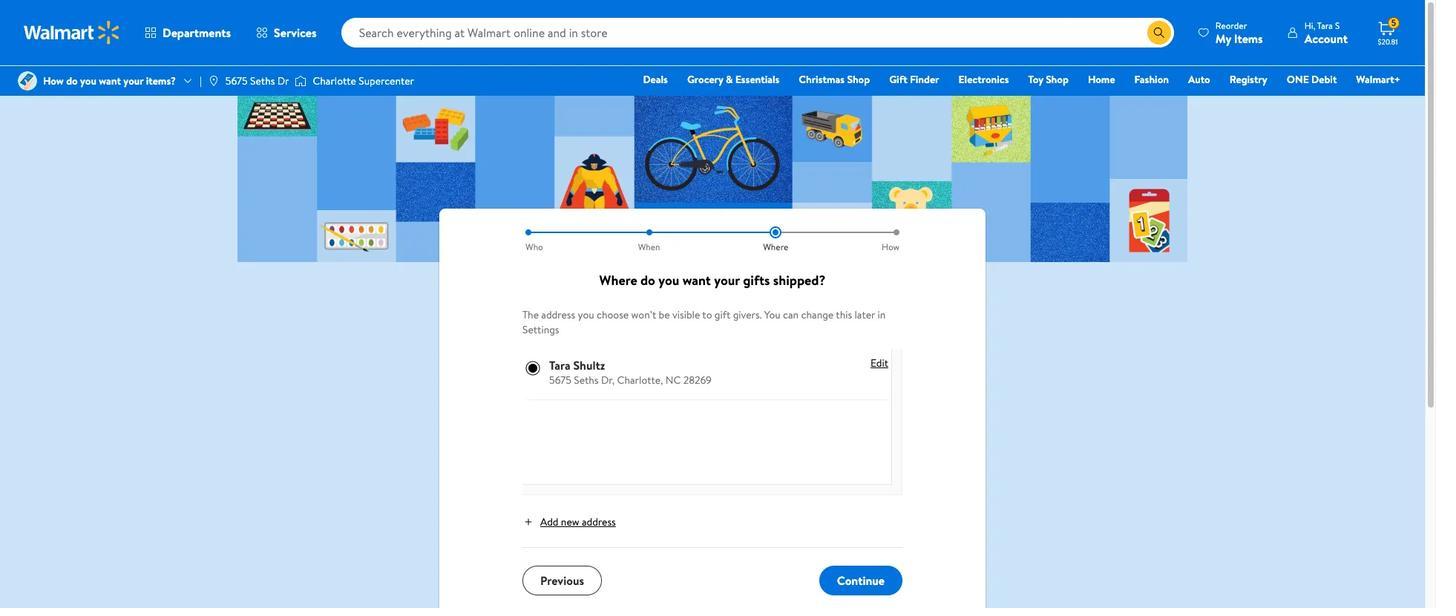 Task type: vqa. For each thing, say whether or not it's contained in the screenshot.
candy bear jibbitz 5 pack image on the bottom of the page
no



Task type: describe. For each thing, give the bounding box(es) containing it.
tara inside tara shultz 5675 seths dr, charlotte, nc 28269
[[549, 357, 571, 373]]

can
[[783, 307, 799, 322]]

who list item
[[523, 226, 586, 253]]

this
[[836, 307, 852, 322]]

deals
[[643, 72, 668, 87]]

do for how
[[66, 73, 78, 88]]

who
[[526, 241, 543, 253]]

nc
[[666, 373, 681, 388]]

later
[[855, 307, 875, 322]]

electronics
[[959, 72, 1009, 87]]

the
[[523, 307, 539, 322]]

dr
[[277, 73, 289, 88]]

shipped?
[[773, 271, 826, 290]]

continue
[[837, 572, 885, 589]]

auto
[[1189, 72, 1211, 87]]

charlotte
[[313, 73, 356, 88]]

previous
[[540, 572, 584, 589]]

5 $20.81
[[1378, 16, 1398, 47]]

hi,
[[1305, 19, 1316, 32]]

shop for christmas shop
[[847, 72, 870, 87]]

the address you choose won't be visible to gift givers. you can change this later in settings
[[523, 307, 886, 337]]

be
[[659, 307, 670, 322]]

change
[[801, 307, 834, 322]]

|
[[200, 73, 202, 88]]

your for items?
[[124, 73, 144, 88]]

home link
[[1082, 71, 1122, 88]]

how list item
[[839, 226, 903, 253]]

won't
[[631, 307, 656, 322]]

how for how do you want your items?
[[43, 73, 64, 88]]

tara inside hi, tara s account
[[1318, 19, 1333, 32]]

shultz
[[574, 357, 605, 373]]

to
[[703, 307, 712, 322]]

tara shultz 5675 seths dr, charlotte, nc 28269
[[549, 357, 712, 388]]

grocery
[[687, 72, 724, 87]]

0 vertical spatial 5675
[[226, 73, 248, 88]]

5675 seths dr
[[226, 73, 289, 88]]

Walmart Site-Wide search field
[[341, 18, 1174, 48]]

debit
[[1312, 72, 1337, 87]]

christmas shop
[[799, 72, 870, 87]]

items
[[1235, 30, 1263, 46]]

departments button
[[132, 15, 244, 50]]

you for how
[[80, 73, 96, 88]]

add new address
[[540, 514, 616, 529]]

tara shultz 5675 seths dr, charlotte, nc 28269 element
[[526, 357, 871, 388]]

deals link
[[637, 71, 675, 88]]

&
[[726, 72, 733, 87]]

Search search field
[[341, 18, 1174, 48]]

registry
[[1230, 72, 1268, 87]]

gift finder link
[[883, 71, 946, 88]]

departments
[[163, 24, 231, 41]]

new
[[561, 514, 580, 529]]

 image for charlotte supercenter
[[295, 73, 307, 88]]

christmas
[[799, 72, 845, 87]]

services
[[274, 24, 317, 41]]

in
[[878, 307, 886, 322]]

home
[[1088, 72, 1116, 87]]

seths inside tara shultz 5675 seths dr, charlotte, nc 28269
[[574, 373, 599, 388]]

edit button
[[871, 356, 889, 370]]

gift
[[715, 307, 731, 322]]

none radio inside tara shultz 5675 seths dr, charlotte, nc 28269 element
[[526, 361, 540, 376]]

want for gifts
[[683, 271, 711, 290]]

walmart+ link
[[1350, 71, 1408, 88]]

continue button
[[819, 566, 903, 595]]

your for gifts
[[714, 271, 740, 290]]

givers.
[[733, 307, 762, 322]]

fashion
[[1135, 72, 1169, 87]]

s
[[1335, 19, 1340, 32]]

grocery & essentials link
[[681, 71, 786, 88]]

one debit link
[[1280, 71, 1344, 88]]

want for items?
[[99, 73, 121, 88]]

walmart image
[[24, 21, 120, 45]]

shop for toy shop
[[1046, 72, 1069, 87]]

toy shop link
[[1022, 71, 1076, 88]]



Task type: locate. For each thing, give the bounding box(es) containing it.
address right new
[[582, 514, 616, 529]]

1 horizontal spatial you
[[578, 307, 594, 322]]

 image for 5675 seths dr
[[208, 75, 220, 87]]

where
[[763, 241, 789, 253], [600, 271, 637, 290]]

0 vertical spatial how
[[43, 73, 64, 88]]

0 vertical spatial do
[[66, 73, 78, 88]]

1 vertical spatial seths
[[574, 373, 599, 388]]

reorder
[[1216, 19, 1247, 32]]

0 vertical spatial tara
[[1318, 19, 1333, 32]]

1 vertical spatial your
[[714, 271, 740, 290]]

how for how
[[882, 241, 900, 253]]

0 horizontal spatial address
[[541, 307, 576, 322]]

0 horizontal spatial 5675
[[226, 73, 248, 88]]

gifts
[[743, 271, 770, 290]]

shop
[[847, 72, 870, 87], [1046, 72, 1069, 87]]

toy
[[1029, 72, 1044, 87]]

visible
[[673, 307, 700, 322]]

1 vertical spatial want
[[683, 271, 711, 290]]

services button
[[244, 15, 329, 50]]

fashion link
[[1128, 71, 1176, 88]]

seths left dr,
[[574, 373, 599, 388]]

0 vertical spatial where
[[763, 241, 789, 253]]

0 horizontal spatial seths
[[250, 73, 275, 88]]

one
[[1287, 72, 1309, 87]]

1 horizontal spatial address
[[582, 514, 616, 529]]

how do you want your items?
[[43, 73, 176, 88]]

0 vertical spatial seths
[[250, 73, 275, 88]]

1 shop from the left
[[847, 72, 870, 87]]

shop right toy at top right
[[1046, 72, 1069, 87]]

items?
[[146, 73, 176, 88]]

search icon image
[[1154, 27, 1165, 39]]

1 vertical spatial how
[[882, 241, 900, 253]]

want up visible
[[683, 271, 711, 290]]

1 vertical spatial tara
[[549, 357, 571, 373]]

0 horizontal spatial how
[[43, 73, 64, 88]]

gift finder
[[890, 72, 940, 87]]

walmart+
[[1357, 72, 1401, 87]]

5675 inside tara shultz 5675 seths dr, charlotte, nc 28269
[[549, 373, 572, 388]]

0 vertical spatial want
[[99, 73, 121, 88]]

where inside where list item
[[763, 241, 789, 253]]

tara left "shultz"
[[549, 357, 571, 373]]

0 horizontal spatial shop
[[847, 72, 870, 87]]

do down the walmart image
[[66, 73, 78, 88]]

how down the walmart image
[[43, 73, 64, 88]]

tara
[[1318, 19, 1333, 32], [549, 357, 571, 373]]

address right the
[[541, 307, 576, 322]]

address
[[541, 307, 576, 322], [582, 514, 616, 529]]

0 horizontal spatial do
[[66, 73, 78, 88]]

5
[[1392, 16, 1397, 29]]

0 vertical spatial your
[[124, 73, 144, 88]]

one debit
[[1287, 72, 1337, 87]]

where up gifts at the top of the page
[[763, 241, 789, 253]]

you for where
[[659, 271, 680, 290]]

christmas shop link
[[792, 71, 877, 88]]

toy shop
[[1029, 72, 1069, 87]]

edit
[[871, 356, 889, 370]]

address inside the address you choose won't be visible to gift givers. you can change this later in settings
[[541, 307, 576, 322]]

my
[[1216, 30, 1232, 46]]

your left the items?
[[124, 73, 144, 88]]

where for where do you want your gifts shipped?
[[600, 271, 637, 290]]

settings
[[523, 322, 559, 337]]

seths
[[250, 73, 275, 88], [574, 373, 599, 388]]

1 horizontal spatial  image
[[295, 73, 307, 88]]

do down when
[[641, 271, 655, 290]]

1 horizontal spatial your
[[714, 271, 740, 290]]

0 horizontal spatial you
[[80, 73, 96, 88]]

where do you want your gifts shipped?
[[600, 271, 826, 290]]

list
[[523, 226, 903, 253]]

gift
[[890, 72, 908, 87]]

None radio
[[526, 361, 540, 376]]

essentials
[[736, 72, 780, 87]]

list containing who
[[523, 226, 903, 253]]

 image right dr
[[295, 73, 307, 88]]

1 horizontal spatial how
[[882, 241, 900, 253]]

1 vertical spatial address
[[582, 514, 616, 529]]

choose
[[597, 307, 629, 322]]

account
[[1305, 30, 1348, 46]]

how inside list item
[[882, 241, 900, 253]]

2 vertical spatial you
[[578, 307, 594, 322]]

hi, tara s account
[[1305, 19, 1348, 46]]

electronics link
[[952, 71, 1016, 88]]

0 horizontal spatial tara
[[549, 357, 571, 373]]

registry link
[[1223, 71, 1275, 88]]

 image
[[18, 71, 37, 91]]

2 shop from the left
[[1046, 72, 1069, 87]]

1 horizontal spatial want
[[683, 271, 711, 290]]

where up choose
[[600, 271, 637, 290]]

want
[[99, 73, 121, 88], [683, 271, 711, 290]]

do for where
[[641, 271, 655, 290]]

1 vertical spatial do
[[641, 271, 655, 290]]

charlotte,
[[617, 373, 663, 388]]

seths left dr
[[250, 73, 275, 88]]

you down the walmart image
[[80, 73, 96, 88]]

0 horizontal spatial want
[[99, 73, 121, 88]]

1 vertical spatial you
[[659, 271, 680, 290]]

charlotte supercenter
[[313, 73, 414, 88]]

supercenter
[[359, 73, 414, 88]]

you up the be
[[659, 271, 680, 290]]

where list item
[[713, 226, 839, 253]]

1 vertical spatial where
[[600, 271, 637, 290]]

5675 right |
[[226, 73, 248, 88]]

you
[[80, 73, 96, 88], [659, 271, 680, 290], [578, 307, 594, 322]]

 image right |
[[208, 75, 220, 87]]

$20.81
[[1378, 36, 1398, 47]]

how up in
[[882, 241, 900, 253]]

you inside the address you choose won't be visible to gift givers. you can change this later in settings
[[578, 307, 594, 322]]

5675 left "shultz"
[[549, 373, 572, 388]]

finder
[[910, 72, 940, 87]]

auto link
[[1182, 71, 1217, 88]]

1 vertical spatial 5675
[[549, 373, 572, 388]]

shop right "christmas"
[[847, 72, 870, 87]]

want left the items?
[[99, 73, 121, 88]]

0 horizontal spatial your
[[124, 73, 144, 88]]

add new address button
[[523, 514, 616, 529]]

2 horizontal spatial you
[[659, 271, 680, 290]]

your left gifts at the top of the page
[[714, 271, 740, 290]]

1 horizontal spatial tara
[[1318, 19, 1333, 32]]

add
[[540, 514, 559, 529]]

1 horizontal spatial 5675
[[549, 373, 572, 388]]

your
[[124, 73, 144, 88], [714, 271, 740, 290]]

where for where
[[763, 241, 789, 253]]

1 horizontal spatial shop
[[1046, 72, 1069, 87]]

28269
[[684, 373, 712, 388]]

 image
[[295, 73, 307, 88], [208, 75, 220, 87]]

0 horizontal spatial  image
[[208, 75, 220, 87]]

0 vertical spatial you
[[80, 73, 96, 88]]

reorder my items
[[1216, 19, 1263, 46]]

you
[[765, 307, 781, 322]]

when list item
[[586, 226, 713, 253]]

when
[[638, 241, 660, 253]]

you left choose
[[578, 307, 594, 322]]

you for the
[[578, 307, 594, 322]]

5675
[[226, 73, 248, 88], [549, 373, 572, 388]]

0 vertical spatial address
[[541, 307, 576, 322]]

0 horizontal spatial where
[[600, 271, 637, 290]]

grocery & essentials
[[687, 72, 780, 87]]

1 horizontal spatial do
[[641, 271, 655, 290]]

dr,
[[601, 373, 615, 388]]

previous button
[[523, 566, 602, 595]]

1 horizontal spatial where
[[763, 241, 789, 253]]

1 horizontal spatial seths
[[574, 373, 599, 388]]

tara left s
[[1318, 19, 1333, 32]]

how
[[43, 73, 64, 88], [882, 241, 900, 253]]



